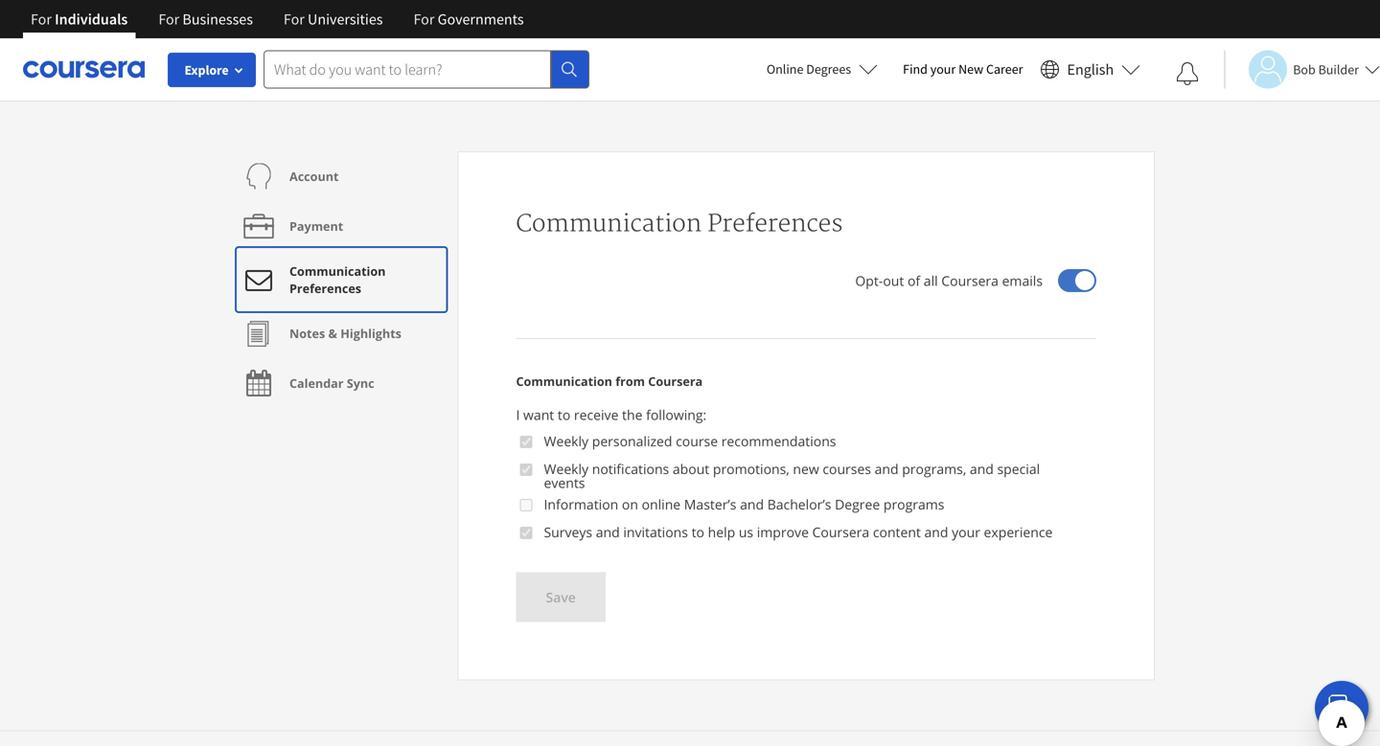 Task type: vqa. For each thing, say whether or not it's contained in the screenshot.
"out"
yes



Task type: locate. For each thing, give the bounding box(es) containing it.
programs,
[[902, 460, 967, 479]]

highlights
[[341, 326, 402, 342]]

opt-out of all coursera emails switch
[[1059, 269, 1097, 292]]

Weekly notifications about promotions, new courses and programs, and special events checkbox
[[520, 463, 533, 478]]

communication preferences
[[516, 210, 843, 239], [290, 263, 386, 297]]

for left businesses
[[159, 10, 180, 29]]

preferences inside communication preferences
[[290, 280, 362, 297]]

online degrees
[[767, 60, 852, 78]]

individuals
[[55, 10, 128, 29]]

to
[[558, 406, 571, 424], [692, 523, 705, 542]]

&
[[328, 326, 337, 342]]

your right find
[[931, 60, 956, 78]]

and down 'information'
[[596, 523, 620, 542]]

weekly notifications about promotions, new courses and programs, and special events
[[544, 460, 1040, 492]]

communication preferences link
[[240, 251, 443, 309]]

out
[[883, 272, 904, 290]]

calendar
[[290, 375, 344, 392]]

4 for from the left
[[414, 10, 435, 29]]

2 weekly from the top
[[544, 460, 589, 479]]

new
[[959, 60, 984, 78]]

1 vertical spatial communication preferences
[[290, 263, 386, 297]]

1 horizontal spatial to
[[692, 523, 705, 542]]

bob builder button
[[1225, 50, 1381, 89]]

for businesses
[[159, 10, 253, 29]]

coursera down degree in the bottom of the page
[[813, 523, 870, 542]]

coursera right all at the top right of page
[[942, 272, 999, 290]]

2 vertical spatial communication
[[516, 373, 613, 390]]

communication
[[516, 210, 702, 239], [290, 263, 386, 279], [516, 373, 613, 390]]

0 vertical spatial weekly
[[544, 433, 589, 451]]

receive
[[574, 406, 619, 424]]

1 vertical spatial to
[[692, 523, 705, 542]]

3 for from the left
[[284, 10, 305, 29]]

career
[[987, 60, 1024, 78]]

following:
[[646, 406, 707, 424]]

promotions,
[[713, 460, 790, 479]]

businesses
[[183, 10, 253, 29]]

and down programs
[[925, 523, 949, 542]]

1 horizontal spatial coursera
[[813, 523, 870, 542]]

notifications
[[592, 460, 669, 479]]

What do you want to learn? text field
[[264, 50, 551, 89]]

personalized
[[592, 433, 673, 451]]

for left 'individuals'
[[31, 10, 52, 29]]

for
[[31, 10, 52, 29], [159, 10, 180, 29], [284, 10, 305, 29], [414, 10, 435, 29]]

weekly inside weekly notifications about promotions, new courses and programs, and special events
[[544, 460, 589, 479]]

events
[[544, 474, 585, 492]]

coursera
[[942, 272, 999, 290], [648, 373, 703, 390], [813, 523, 870, 542]]

your left experience
[[952, 523, 981, 542]]

to right want
[[558, 406, 571, 424]]

builder
[[1319, 61, 1360, 78]]

for for governments
[[414, 10, 435, 29]]

and
[[875, 460, 899, 479], [970, 460, 994, 479], [740, 496, 764, 514], [596, 523, 620, 542], [925, 523, 949, 542]]

coursera up following:
[[648, 373, 703, 390]]

save button
[[516, 573, 606, 623]]

weekly personalized course recommendations
[[544, 433, 837, 451]]

0 horizontal spatial to
[[558, 406, 571, 424]]

0 vertical spatial communication preferences
[[516, 210, 843, 239]]

explore button
[[168, 53, 256, 87]]

1 weekly from the top
[[544, 433, 589, 451]]

payment
[[290, 218, 344, 234]]

to left help
[[692, 523, 705, 542]]

for for businesses
[[159, 10, 180, 29]]

weekly for weekly personalized course recommendations
[[544, 433, 589, 451]]

for left universities
[[284, 10, 305, 29]]

account link
[[240, 151, 339, 201]]

1 horizontal spatial preferences
[[708, 210, 843, 239]]

0 horizontal spatial preferences
[[290, 280, 362, 297]]

and up the us
[[740, 496, 764, 514]]

2 for from the left
[[159, 10, 180, 29]]

i want to receive the following:
[[516, 406, 707, 424]]

weekly
[[544, 433, 589, 451], [544, 460, 589, 479]]

your inside communication from coursera element
[[952, 523, 981, 542]]

opt-out of all coursera emails image
[[1076, 271, 1095, 291]]

Surveys and invitations to help us improve Coursera content and your experience checkbox
[[520, 526, 533, 541]]

0 vertical spatial coursera
[[942, 272, 999, 290]]

0 vertical spatial preferences
[[708, 210, 843, 239]]

communication from coursera element
[[516, 433, 1097, 554]]

1 horizontal spatial communication preferences
[[516, 210, 843, 239]]

your
[[931, 60, 956, 78], [952, 523, 981, 542]]

preferences
[[708, 210, 843, 239], [290, 280, 362, 297]]

want
[[524, 406, 554, 424]]

1 vertical spatial weekly
[[544, 460, 589, 479]]

1 vertical spatial your
[[952, 523, 981, 542]]

None search field
[[264, 50, 590, 89]]

find your new career
[[903, 60, 1024, 78]]

for up what do you want to learn? text field
[[414, 10, 435, 29]]

1 for from the left
[[31, 10, 52, 29]]

weekly up 'information'
[[544, 460, 589, 479]]

calendar sync link
[[240, 359, 375, 408]]

0 horizontal spatial coursera
[[648, 373, 703, 390]]

to inside communication from coursera element
[[692, 523, 705, 542]]

1 vertical spatial preferences
[[290, 280, 362, 297]]

i
[[516, 406, 520, 424]]

and left 'special'
[[970, 460, 994, 479]]

information on online master's and bachelor's degree programs
[[544, 496, 945, 514]]

Information on online Master's and Bachelor's Degree programs checkbox
[[520, 498, 533, 513]]

weekly down want
[[544, 433, 589, 451]]



Task type: describe. For each thing, give the bounding box(es) containing it.
0 vertical spatial to
[[558, 406, 571, 424]]

experience
[[984, 523, 1053, 542]]

communication preferences element
[[225, 151, 458, 408]]

online degrees button
[[752, 48, 894, 90]]

bachelor's
[[768, 496, 832, 514]]

explore
[[185, 61, 229, 79]]

banner navigation
[[15, 0, 539, 38]]

courses
[[823, 460, 872, 479]]

for governments
[[414, 10, 524, 29]]

and right courses
[[875, 460, 899, 479]]

account
[[290, 168, 339, 185]]

opt-
[[856, 272, 883, 290]]

calendar sync
[[290, 375, 375, 392]]

master's
[[684, 496, 737, 514]]

from
[[616, 373, 645, 390]]

1 vertical spatial communication
[[290, 263, 386, 279]]

of
[[908, 272, 921, 290]]

for for individuals
[[31, 10, 52, 29]]

governments
[[438, 10, 524, 29]]

universities
[[308, 10, 383, 29]]

for universities
[[284, 10, 383, 29]]

help
[[708, 523, 736, 542]]

programs
[[884, 496, 945, 514]]

notes & highlights
[[290, 326, 402, 342]]

0 horizontal spatial communication preferences
[[290, 263, 386, 297]]

new
[[793, 460, 820, 479]]

special
[[998, 460, 1040, 479]]

coursera image
[[23, 54, 145, 85]]

on
[[622, 496, 639, 514]]

chat with us image
[[1327, 693, 1358, 724]]

us
[[739, 523, 754, 542]]

0 vertical spatial your
[[931, 60, 956, 78]]

invitations
[[624, 523, 688, 542]]

emails
[[1003, 272, 1043, 290]]

1 vertical spatial coursera
[[648, 373, 703, 390]]

show notifications image
[[1177, 62, 1200, 85]]

weekly for weekly notifications about promotions, new courses and programs, and special events
[[544, 460, 589, 479]]

about
[[673, 460, 710, 479]]

0 vertical spatial communication
[[516, 210, 702, 239]]

for individuals
[[31, 10, 128, 29]]

english
[[1068, 60, 1114, 79]]

content
[[873, 523, 921, 542]]

degree
[[835, 496, 880, 514]]

surveys and invitations to help us improve coursera content and your experience
[[544, 523, 1053, 542]]

notes
[[290, 326, 325, 342]]

find your new career link
[[894, 58, 1033, 82]]

payment link
[[240, 201, 344, 251]]

improve
[[757, 523, 809, 542]]

all
[[924, 272, 938, 290]]

online
[[642, 496, 681, 514]]

surveys
[[544, 523, 593, 542]]

information
[[544, 496, 619, 514]]

Weekly personalized course recommendations checkbox
[[520, 435, 533, 450]]

find
[[903, 60, 928, 78]]

for for universities
[[284, 10, 305, 29]]

communication from coursera
[[516, 373, 703, 390]]

2 vertical spatial coursera
[[813, 523, 870, 542]]

english button
[[1033, 38, 1149, 101]]

save
[[546, 589, 576, 607]]

recommendations
[[722, 433, 837, 451]]

2 horizontal spatial coursera
[[942, 272, 999, 290]]

bob builder
[[1294, 61, 1360, 78]]

opt-out of all coursera emails
[[856, 272, 1043, 290]]

degrees
[[807, 60, 852, 78]]

online
[[767, 60, 804, 78]]

the
[[622, 406, 643, 424]]

course
[[676, 433, 718, 451]]

sync
[[347, 375, 375, 392]]

bob
[[1294, 61, 1316, 78]]

notes & highlights link
[[240, 309, 402, 359]]



